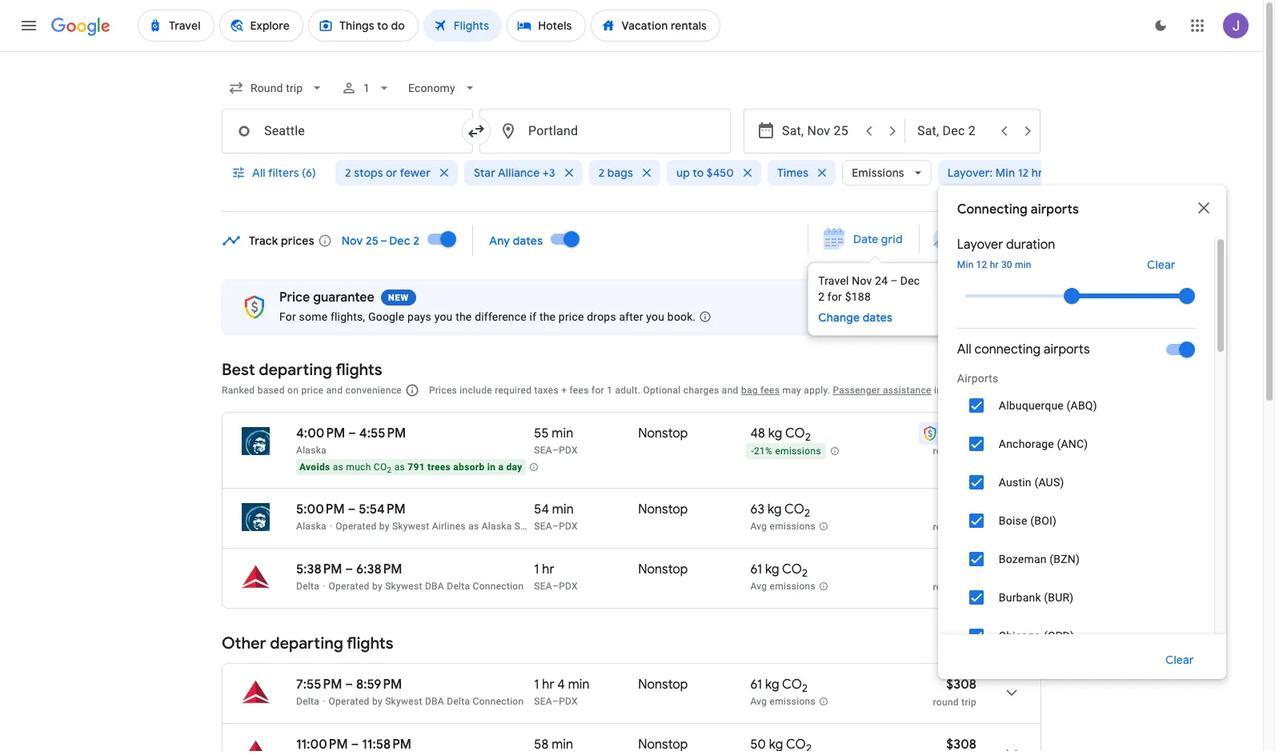 Task type: locate. For each thing, give the bounding box(es) containing it.
min inside 1 hr 4 min sea – pdx
[[568, 677, 590, 693]]

6:38 pm
[[356, 562, 402, 578]]

round inside $298 round trip
[[933, 522, 959, 533]]

1 vertical spatial nov
[[852, 275, 872, 287]]

bag fees button
[[741, 385, 780, 396]]

0 vertical spatial 61 kg co 2
[[750, 562, 808, 580]]

price left drops
[[559, 311, 584, 323]]

1 trip from the top
[[961, 446, 976, 457]]

kg for 1 hr 4 min
[[765, 677, 779, 693]]

nov right learn more about tracked prices image
[[342, 233, 363, 248]]

1 horizontal spatial price
[[559, 311, 584, 323]]

airports up 'duration'
[[1031, 202, 1079, 218]]

0 vertical spatial 30
[[1045, 166, 1059, 180]]

for some flights, google pays you the difference if the price drops after you book.
[[279, 311, 696, 323]]

4 pdx from the top
[[559, 696, 578, 708]]

avg emissions
[[750, 521, 816, 532], [750, 581, 816, 592], [750, 696, 816, 708]]

all for all connecting airports
[[957, 342, 971, 358]]

trip inside $298 round trip
[[961, 522, 976, 533]]

2 inside 2 stops or fewer popup button
[[345, 166, 351, 180]]

for inside for $188 change dates
[[827, 291, 842, 303]]

round down $308 text box
[[933, 582, 959, 593]]

1 avg emissions from the top
[[750, 521, 816, 532]]

you right after
[[646, 311, 664, 323]]

operated by skywest dba delta connection
[[329, 581, 524, 592], [329, 696, 524, 708]]

12
[[1018, 166, 1029, 180], [976, 259, 987, 271]]

1 nonstop flight. element from the top
[[638, 426, 688, 444]]

you right pays
[[434, 311, 453, 323]]

$308 left flight details. leaves seattle-tacoma international airport at 7:55 pm on saturday, november 25 and arrives at portland international airport at 8:59 pm on saturday, november 25. icon
[[946, 677, 976, 693]]

1 horizontal spatial 30
[[1045, 166, 1059, 180]]

skywest down arrival time: 8:59 pm. 'text field'
[[385, 696, 422, 708]]

nonstop for 54 min
[[638, 502, 688, 518]]

all up airports
[[957, 342, 971, 358]]

2 nonstop from the top
[[638, 502, 688, 518]]

0 vertical spatial dates
[[513, 233, 543, 248]]

price graph button
[[923, 225, 1038, 254]]

61 kg co 2
[[750, 562, 808, 580], [750, 677, 808, 696]]

1 vertical spatial avg emissions
[[750, 581, 816, 592]]

total duration 54 min. element
[[534, 502, 638, 520]]

flights up convenience
[[336, 360, 382, 380]]

Arrival time: 11:58 PM. text field
[[362, 737, 411, 752]]

1 vertical spatial departing
[[270, 634, 343, 654]]

4 sea from the top
[[534, 696, 552, 708]]

all left filters
[[252, 166, 266, 180]]

3 sea from the top
[[534, 581, 552, 592]]

by for 8:59 pm
[[372, 696, 382, 708]]

$308 round trip up 308 us dollars text box
[[933, 677, 976, 708]]

1 vertical spatial $308 round trip
[[933, 677, 976, 708]]

required
[[495, 385, 532, 396]]

operated by skywest dba delta connection for 5:38 pm – 6:38 pm
[[329, 581, 524, 592]]

61 for min
[[750, 677, 762, 693]]

4 trip from the top
[[961, 697, 976, 708]]

trip for 54 min
[[961, 522, 976, 533]]

nonstop flight. element for 55 min
[[638, 426, 688, 444]]

by:
[[1000, 383, 1016, 397]]

1 connection from the top
[[473, 581, 524, 592]]

for down travel
[[827, 291, 842, 303]]

sea inside 55 min sea – pdx
[[534, 445, 552, 456]]

apply.
[[804, 385, 830, 396]]

0 horizontal spatial the
[[456, 311, 472, 323]]

all
[[252, 166, 266, 180], [957, 342, 971, 358]]

0 vertical spatial $308
[[946, 562, 976, 578]]

5 nonstop flight. element from the top
[[638, 737, 688, 752]]

0 vertical spatial min
[[996, 166, 1015, 180]]

min inside popup button
[[996, 166, 1015, 180]]

difference
[[475, 311, 527, 323]]

2 $308 round trip from the top
[[933, 677, 976, 708]]

0 vertical spatial operated by skywest dba delta connection
[[329, 581, 524, 592]]

dates down $188
[[863, 311, 893, 325]]

round
[[933, 446, 959, 457], [933, 522, 959, 533], [933, 582, 959, 593], [933, 697, 959, 708]]

emissions for 1 hr 4 min
[[770, 696, 816, 708]]

departing up departure time: 7:55 pm. text box
[[270, 634, 343, 654]]

nonstop for 55 min
[[638, 426, 688, 442]]

1 vertical spatial for
[[591, 385, 604, 396]]

3 pdx from the top
[[559, 581, 578, 592]]

2 and from the left
[[722, 385, 739, 396]]

hr down skywest
[[542, 562, 554, 578]]

none search field containing connecting airports
[[222, 69, 1226, 752]]

1 horizontal spatial dates
[[863, 311, 893, 325]]

– inside the 1 hr sea – pdx
[[552, 581, 559, 592]]

nov
[[342, 233, 363, 248], [852, 275, 872, 287]]

– down total duration 1 hr. element on the bottom
[[552, 581, 559, 592]]

operated down 5:38 pm – 6:38 pm
[[329, 581, 370, 592]]

departing
[[259, 360, 332, 380], [270, 634, 343, 654]]

co for 1 hr
[[782, 562, 802, 578]]

3 trip from the top
[[961, 582, 976, 593]]

1 horizontal spatial min
[[996, 166, 1015, 180]]

pdx inside 1 hr 4 min sea – pdx
[[559, 696, 578, 708]]

kg for 55 min
[[768, 426, 782, 442]]

operated by skywest dba delta connection down 6:38 pm text box at left bottom
[[329, 581, 524, 592]]

4 round from the top
[[933, 697, 959, 708]]

1 inside popup button
[[364, 82, 370, 94]]

– down 4
[[552, 696, 559, 708]]

alaska
[[296, 445, 326, 456], [296, 521, 326, 532], [482, 521, 512, 532]]

1 horizontal spatial for
[[827, 291, 842, 303]]

for left adult.
[[591, 385, 604, 396]]

4 nonstop flight. element from the top
[[638, 677, 688, 696]]

3 avg emissions from the top
[[750, 696, 816, 708]]

price up min 12 hr 30 min
[[964, 232, 991, 247]]

as right airlines
[[468, 521, 479, 532]]

0 vertical spatial 12
[[1018, 166, 1029, 180]]

+3
[[543, 166, 555, 180]]

round down $298
[[933, 522, 959, 533]]

times
[[777, 166, 809, 180]]

2 vertical spatial by
[[372, 696, 382, 708]]

pdx down total duration 54 min. 'element'
[[559, 521, 578, 532]]

30 down the layover duration
[[1001, 259, 1012, 271]]

0 vertical spatial avg
[[750, 521, 767, 532]]

1 vertical spatial connection
[[473, 696, 524, 708]]

include
[[460, 385, 492, 396]]

1 vertical spatial 61
[[750, 677, 762, 693]]

12 down layover
[[976, 259, 987, 271]]

Departure text field
[[782, 110, 856, 153]]

trip for 1 hr 4 min
[[961, 697, 976, 708]]

0 horizontal spatial fees
[[569, 385, 589, 396]]

0 vertical spatial for
[[827, 291, 842, 303]]

$308 round trip for min
[[933, 677, 976, 708]]

1 inside the 1 hr sea – pdx
[[534, 562, 539, 578]]

nonstop flight. element for 54 min
[[638, 502, 688, 520]]

fees right bag
[[760, 385, 780, 396]]

pdx down 4
[[559, 696, 578, 708]]

pdx down total duration 55 min. element
[[559, 445, 578, 456]]

trip down $298
[[961, 522, 976, 533]]

hr up connecting airports
[[1032, 166, 1043, 180]]

1 vertical spatial operated by skywest dba delta connection
[[329, 696, 524, 708]]

0 horizontal spatial and
[[326, 385, 343, 396]]

min inside popup button
[[1062, 166, 1082, 180]]

austin (aus)
[[999, 476, 1064, 489]]

1 vertical spatial price
[[301, 385, 324, 396]]

and
[[326, 385, 343, 396], [722, 385, 739, 396]]

7:55 pm
[[296, 677, 342, 693]]

flights for other departing flights
[[347, 634, 393, 654]]

1 vertical spatial $308
[[946, 677, 976, 693]]

by down 8:59 pm
[[372, 696, 382, 708]]

3 nonstop from the top
[[638, 562, 688, 578]]

prices include required taxes + fees for 1 adult. optional charges and bag fees may apply. passenger assistance
[[429, 385, 931, 396]]

2 vertical spatial operated
[[329, 696, 370, 708]]

sea inside 54 min sea – pdx
[[534, 521, 552, 532]]

3 nonstop flight. element from the top
[[638, 562, 688, 580]]

nov for 24 – dec
[[852, 275, 872, 287]]

change appearance image
[[1141, 6, 1180, 45]]

round for 54 min
[[933, 522, 959, 533]]

1 vertical spatial all
[[957, 342, 971, 358]]

and down best departing flights
[[326, 385, 343, 396]]

main content
[[222, 220, 1090, 752]]

flights
[[336, 360, 382, 380], [347, 634, 393, 654]]

$188
[[845, 291, 871, 303]]

0 horizontal spatial nov
[[342, 233, 363, 248]]

1 fees from the left
[[569, 385, 589, 396]]

airports up (abq)
[[1044, 342, 1090, 358]]

1 round from the top
[[933, 446, 959, 457]]

airports
[[957, 372, 998, 385]]

avg for 54 min
[[750, 521, 767, 532]]

2 nonstop flight. element from the top
[[638, 502, 688, 520]]

Departure time: 11:00 PM. text field
[[296, 737, 348, 752]]

1 horizontal spatial price
[[964, 232, 991, 247]]

may
[[782, 385, 801, 396]]

kg inside 63 kg co 2
[[767, 502, 782, 518]]

30 inside popup button
[[1045, 166, 1059, 180]]

alaska left skywest
[[482, 521, 512, 532]]

by down 6:38 pm
[[372, 581, 382, 592]]

$308
[[946, 562, 976, 578], [946, 677, 976, 693]]

Arrival time: 6:38 PM. text field
[[356, 562, 402, 578]]

0 vertical spatial clear button
[[1128, 252, 1195, 278]]

price graph
[[964, 232, 1025, 247]]

connection
[[473, 581, 524, 592], [473, 696, 524, 708]]

dates right any
[[513, 233, 543, 248]]

price for price guarantee
[[279, 290, 310, 306]]

258 US dollars text field
[[947, 426, 976, 442]]

round down 308 us dollars text field
[[933, 697, 959, 708]]

all inside button
[[252, 166, 266, 180]]

Departure time: 5:38 PM. text field
[[296, 562, 342, 578]]

$298
[[948, 502, 976, 518]]

operated by skywest dba delta connection down arrival time: 8:59 pm. 'text field'
[[329, 696, 524, 708]]

nonstop
[[638, 426, 688, 442], [638, 502, 688, 518], [638, 562, 688, 578], [638, 677, 688, 693]]

min right 4
[[568, 677, 590, 693]]

1 vertical spatial 12
[[976, 259, 987, 271]]

2 dba from the top
[[425, 696, 444, 708]]

fees right +
[[569, 385, 589, 396]]

skywest down 6:38 pm
[[385, 581, 422, 592]]

3 round from the top
[[933, 582, 959, 593]]

1 avg from the top
[[750, 521, 767, 532]]

kg for 1 hr
[[765, 562, 779, 578]]

2 avg emissions from the top
[[750, 581, 816, 592]]

2 inside avoids as much co 2 as 791 trees absorb in a day
[[387, 466, 392, 475]]

learn more about tracked prices image
[[318, 233, 332, 248]]

skywest for 6:38 pm
[[385, 581, 422, 592]]

2 trip from the top
[[961, 522, 976, 533]]

co inside 48 kg co 2
[[785, 426, 805, 442]]

clear button
[[1128, 252, 1195, 278], [1146, 641, 1213, 680]]

1 vertical spatial price
[[279, 290, 310, 306]]

the left "difference"
[[456, 311, 472, 323]]

price guarantee
[[279, 290, 375, 306]]

– down total duration 54 min. 'element'
[[552, 521, 559, 532]]

1 dba from the top
[[425, 581, 444, 592]]

0 vertical spatial 61
[[750, 562, 762, 578]]

2 61 kg co 2 from the top
[[750, 677, 808, 696]]

2 61 from the top
[[750, 677, 762, 693]]

co
[[785, 426, 805, 442], [374, 462, 387, 473], [784, 502, 804, 518], [782, 562, 802, 578], [782, 677, 802, 693]]

0 vertical spatial dba
[[425, 581, 444, 592]]

0 horizontal spatial price
[[279, 290, 310, 306]]

2 connection from the top
[[473, 696, 524, 708]]

1 for 1 hr sea – pdx
[[534, 562, 539, 578]]

emissions
[[852, 166, 904, 180]]

1 horizontal spatial all
[[957, 342, 971, 358]]

1 you from the left
[[434, 311, 453, 323]]

learn more about price guarantee image
[[686, 298, 724, 336]]

0 horizontal spatial min
[[957, 259, 974, 271]]

1 horizontal spatial fees
[[760, 385, 780, 396]]

austin
[[999, 476, 1031, 489]]

taxes
[[534, 385, 559, 396]]

operated down the 7:55 pm – 8:59 pm
[[329, 696, 370, 708]]

sort by:
[[974, 383, 1016, 397]]

0 vertical spatial connection
[[473, 581, 524, 592]]

by for 6:38 pm
[[372, 581, 382, 592]]

departing up on
[[259, 360, 332, 380]]

all for all filters (6)
[[252, 166, 266, 180]]

price
[[559, 311, 584, 323], [301, 385, 324, 396]]

sea inside the 1 hr sea – pdx
[[534, 581, 552, 592]]

alaska up avoids
[[296, 445, 326, 456]]

pdx down total duration 1 hr. element on the bottom
[[559, 581, 578, 592]]

1 sea from the top
[[534, 445, 552, 456]]

as left much
[[333, 462, 343, 473]]

– inside 54 min sea – pdx
[[552, 521, 559, 532]]

min inside 54 min sea – pdx
[[552, 502, 574, 518]]

you
[[434, 311, 453, 323], [646, 311, 664, 323]]

skywest down 5:54 pm
[[392, 521, 429, 532]]

min right layover:
[[996, 166, 1015, 180]]

61
[[750, 562, 762, 578], [750, 677, 762, 693]]

– inside 1 hr 4 min sea – pdx
[[552, 696, 559, 708]]

avg emissions for 54 min
[[750, 521, 816, 532]]

0 vertical spatial departing
[[259, 360, 332, 380]]

pdx inside 55 min sea – pdx
[[559, 445, 578, 456]]

price up for
[[279, 290, 310, 306]]

None search field
[[222, 69, 1226, 752]]

co inside 63 kg co 2
[[784, 502, 804, 518]]

2 vertical spatial avg emissions
[[750, 696, 816, 708]]

flights up arrival time: 8:59 pm. 'text field'
[[347, 634, 393, 654]]

0 horizontal spatial you
[[434, 311, 453, 323]]

kg inside 48 kg co 2
[[768, 426, 782, 442]]

308 US dollars text field
[[946, 562, 976, 578]]

nonstop flight. element
[[638, 426, 688, 444], [638, 502, 688, 520], [638, 562, 688, 580], [638, 677, 688, 696], [638, 737, 688, 752]]

price right on
[[301, 385, 324, 396]]

(abq)
[[1067, 399, 1097, 412]]

hr inside popup button
[[1032, 166, 1043, 180]]

swap origin and destination. image
[[467, 122, 486, 141]]

1 61 from the top
[[750, 562, 762, 578]]

5:00 pm – 5:54 pm
[[296, 502, 406, 518]]

main menu image
[[19, 16, 38, 35]]

2 bags button
[[589, 154, 660, 192]]

departing for other
[[270, 634, 343, 654]]

2 inside the nov 24 – dec 2
[[818, 291, 825, 303]]

sea down 54
[[534, 521, 552, 532]]

54
[[534, 502, 549, 518]]

Return text field
[[917, 110, 991, 153]]

trip down $308 text box
[[961, 582, 976, 593]]

layover: min 12 hr 30 min
[[948, 166, 1082, 180]]

times button
[[768, 154, 836, 192]]

(boi)
[[1030, 515, 1057, 527]]

2 $308 from the top
[[946, 677, 976, 693]]

– down total duration 55 min. element
[[552, 445, 559, 456]]

new
[[388, 293, 409, 303]]

hr left 4
[[542, 677, 554, 693]]

25 – dec
[[366, 233, 410, 248]]

and left bag
[[722, 385, 739, 396]]

-21% emissions
[[751, 446, 821, 457]]

8:59 pm
[[356, 677, 402, 693]]

min right 55
[[552, 426, 573, 442]]

1 vertical spatial 61 kg co 2
[[750, 677, 808, 696]]

0 vertical spatial $308 round trip
[[933, 562, 976, 593]]

– inside 4:00 pm – 4:55 pm alaska
[[348, 426, 356, 442]]

co for 55 min
[[785, 426, 805, 442]]

0 horizontal spatial 30
[[1001, 259, 1012, 271]]

1 horizontal spatial 12
[[1018, 166, 1029, 180]]

price inside button
[[964, 232, 991, 247]]

$308 for –
[[946, 562, 976, 578]]

1 vertical spatial dates
[[863, 311, 893, 325]]

12 up connecting airports
[[1018, 166, 1029, 180]]

55
[[534, 426, 549, 442]]

min up connecting airports
[[1062, 166, 1082, 180]]

– left arrival time: 4:55 pm. text box
[[348, 426, 356, 442]]

sea down 55
[[534, 445, 552, 456]]

2 sea from the top
[[534, 521, 552, 532]]

round down 258 us dollars text field
[[933, 446, 959, 457]]

the right if
[[539, 311, 556, 323]]

30 up connecting airports
[[1045, 166, 1059, 180]]

ranked
[[222, 385, 255, 396]]

1 operated by skywest dba delta connection from the top
[[329, 581, 524, 592]]

1 horizontal spatial as
[[394, 462, 405, 473]]

skywest
[[392, 521, 429, 532], [385, 581, 422, 592], [385, 696, 422, 708]]

None field
[[222, 74, 332, 102], [402, 74, 484, 102], [222, 74, 332, 102], [402, 74, 484, 102]]

learn more about ranking image
[[405, 383, 419, 398]]

1 nonstop from the top
[[638, 426, 688, 442]]

sea down total duration 1 hr 4 min. element
[[534, 696, 552, 708]]

connection left the 1 hr sea – pdx
[[473, 581, 524, 592]]

None text field
[[222, 109, 473, 154]]

New feature text field
[[381, 290, 416, 306]]

leaves seattle-tacoma international airport at 4:00 pm on saturday, november 25 and arrives at portland international airport at 4:55 pm on saturday, november 25. element
[[296, 426, 406, 442]]

2 pdx from the top
[[559, 521, 578, 532]]

avg emissions for 1 hr
[[750, 581, 816, 592]]

0 horizontal spatial price
[[301, 385, 324, 396]]

sea
[[534, 445, 552, 456], [534, 521, 552, 532], [534, 581, 552, 592], [534, 696, 552, 708]]

min down layover
[[957, 259, 974, 271]]

1 horizontal spatial the
[[539, 311, 556, 323]]

61 for –
[[750, 562, 762, 578]]

0 vertical spatial price
[[964, 232, 991, 247]]

4
[[557, 677, 565, 693]]

12 inside popup button
[[1018, 166, 1029, 180]]

2 vertical spatial skywest
[[385, 696, 422, 708]]

1 horizontal spatial you
[[646, 311, 664, 323]]

sea for 54
[[534, 521, 552, 532]]

$308 down $298 round trip
[[946, 562, 976, 578]]

flights,
[[331, 311, 365, 323]]

pdx inside the 1 hr sea – pdx
[[559, 581, 578, 592]]

operated down 5:00 pm – 5:54 pm
[[336, 521, 377, 532]]

0 vertical spatial all
[[252, 166, 266, 180]]

1 vertical spatial skywest
[[385, 581, 422, 592]]

1 $308 from the top
[[946, 562, 976, 578]]

0 vertical spatial avg emissions
[[750, 521, 816, 532]]

guarantee
[[313, 290, 375, 306]]

1 vertical spatial by
[[372, 581, 382, 592]]

2 round from the top
[[933, 522, 959, 533]]

if
[[530, 311, 536, 323]]

2 inside 2 bags popup button
[[598, 166, 605, 180]]

the
[[456, 311, 472, 323], [539, 311, 556, 323]]

4 nonstop from the top
[[638, 677, 688, 693]]

leaves seattle-tacoma international airport at 11:00 pm on saturday, november 25 and arrives at portland international airport at 11:58 pm on saturday, november 25. element
[[296, 737, 411, 752]]

0 vertical spatial skywest
[[392, 521, 429, 532]]

None text field
[[479, 109, 731, 154]]

trip down 258 us dollars text field
[[961, 446, 976, 457]]

1 vertical spatial flights
[[347, 634, 393, 654]]

hr inside 1 hr 4 min sea – pdx
[[542, 677, 554, 693]]

0 vertical spatial flights
[[336, 360, 382, 380]]

by down 5:54 pm
[[379, 521, 390, 532]]

1 vertical spatial avg
[[750, 581, 767, 592]]

pdx for 1 hr
[[559, 581, 578, 592]]

1 vertical spatial dba
[[425, 696, 444, 708]]

nov inside the nov 24 – dec 2
[[852, 275, 872, 287]]

min right 54
[[552, 502, 574, 518]]

to
[[693, 166, 704, 180]]

connection left 1 hr 4 min sea – pdx
[[473, 696, 524, 708]]

1 vertical spatial operated
[[329, 581, 370, 592]]

2 vertical spatial avg
[[750, 696, 767, 708]]

as left '791'
[[394, 462, 405, 473]]

Arrival time: 8:59 PM. text field
[[356, 677, 402, 693]]

trip
[[961, 446, 976, 457], [961, 522, 976, 533], [961, 582, 976, 593], [961, 697, 976, 708]]

avg emissions for 1 hr 4 min
[[750, 696, 816, 708]]

date grid button
[[812, 225, 915, 254]]

1 61 kg co 2 from the top
[[750, 562, 808, 580]]

sea for 1
[[534, 581, 552, 592]]

1 horizontal spatial nov
[[852, 275, 872, 287]]

1 inside 1 hr 4 min sea – pdx
[[534, 677, 539, 693]]

round for 1 hr
[[933, 582, 959, 593]]

flights for best departing flights
[[336, 360, 382, 380]]

2 avg from the top
[[750, 581, 767, 592]]

0 vertical spatial nov
[[342, 233, 363, 248]]

co for 1 hr 4 min
[[782, 677, 802, 693]]

4:55 pm
[[359, 426, 406, 442]]

0 horizontal spatial all
[[252, 166, 266, 180]]

1 pdx from the top
[[559, 445, 578, 456]]

alaska down 5:00 pm text field
[[296, 521, 326, 532]]

0 horizontal spatial as
[[333, 462, 343, 473]]

nov up $188
[[852, 275, 872, 287]]

 image
[[330, 521, 332, 532]]

pdx inside 54 min sea – pdx
[[559, 521, 578, 532]]

7:55 pm – 8:59 pm
[[296, 677, 402, 693]]

Departure time: 5:00 PM. text field
[[296, 502, 345, 518]]

convenience
[[345, 385, 402, 396]]

3 avg from the top
[[750, 696, 767, 708]]

(aus)
[[1034, 476, 1064, 489]]

1 $308 round trip from the top
[[933, 562, 976, 593]]

2 the from the left
[[539, 311, 556, 323]]

2 operated by skywest dba delta connection from the top
[[329, 696, 524, 708]]

0 horizontal spatial 12
[[976, 259, 987, 271]]

flight details. leaves seattle-tacoma international airport at 11:00 pm on saturday, november 25 and arrives at portland international airport at 11:58 pm on saturday, november 25. image
[[992, 734, 1031, 752]]

Departure time: 7:55 PM. text field
[[296, 677, 342, 693]]

dates inside for $188 change dates
[[863, 311, 893, 325]]

optional
[[643, 385, 681, 396]]

1 horizontal spatial and
[[722, 385, 739, 396]]

nonstop flight. element for 1 hr
[[638, 562, 688, 580]]

sea down total duration 1 hr. element on the bottom
[[534, 581, 552, 592]]

1 and from the left
[[326, 385, 343, 396]]

graph
[[994, 232, 1025, 247]]

nonstop for 1 hr 4 min
[[638, 677, 688, 693]]

2
[[345, 166, 351, 180], [598, 166, 605, 180], [413, 233, 420, 248], [818, 291, 825, 303], [805, 431, 811, 444], [387, 466, 392, 475], [804, 507, 810, 520], [802, 567, 808, 580], [802, 682, 808, 696]]

308 US dollars text field
[[946, 677, 976, 693]]

other
[[222, 634, 266, 654]]

trip down 308 us dollars text field
[[961, 697, 976, 708]]

boise
[[999, 515, 1027, 527]]

price
[[964, 232, 991, 247], [279, 290, 310, 306]]

2 fees from the left
[[760, 385, 780, 396]]

$308 round trip down $298 round trip
[[933, 562, 976, 593]]

airports
[[1031, 202, 1079, 218], [1044, 342, 1090, 358]]

bags
[[607, 166, 633, 180]]

alaska inside 4:00 pm – 4:55 pm alaska
[[296, 445, 326, 456]]



Task type: describe. For each thing, give the bounding box(es) containing it.
boise (boi)
[[999, 515, 1057, 527]]

all filters (6)
[[252, 166, 316, 180]]

min 12 hr 30 min
[[957, 259, 1031, 271]]

up to $450 button
[[667, 154, 761, 192]]

layover:
[[948, 166, 993, 180]]

1 vertical spatial clear
[[1166, 653, 1194, 668]]

pdx for 54 min
[[559, 521, 578, 532]]

any
[[489, 233, 510, 248]]

54 min sea – pdx
[[534, 502, 578, 532]]

nov 25 – dec 2
[[342, 233, 420, 248]]

ranked based on price and convenience
[[222, 385, 402, 396]]

layover
[[957, 237, 1003, 253]]

2 you from the left
[[646, 311, 664, 323]]

any dates
[[489, 233, 543, 248]]

total duration 1 hr 4 min. element
[[534, 677, 638, 696]]

loading results progress bar
[[0, 51, 1263, 54]]

sea for 55
[[534, 445, 552, 456]]

0 vertical spatial airports
[[1031, 202, 1079, 218]]

dba for 6:38 pm
[[425, 581, 444, 592]]

1 for 1
[[364, 82, 370, 94]]

$298 round trip
[[933, 502, 976, 533]]

connection for 1 hr
[[473, 581, 524, 592]]

1 vertical spatial clear button
[[1146, 641, 1213, 680]]

round trip
[[933, 446, 976, 457]]

price for price graph
[[964, 232, 991, 247]]

61 kg co 2 for –
[[750, 562, 808, 580]]

avg for 1 hr 4 min
[[750, 696, 767, 708]]

trees
[[427, 462, 451, 473]]

bozeman (bzn)
[[999, 553, 1080, 566]]

bozeman
[[999, 553, 1047, 566]]

co for 54 min
[[784, 502, 804, 518]]

nonstop for 1 hr
[[638, 562, 688, 578]]

albuquerque
[[999, 399, 1064, 412]]

flight details. leaves seattle-tacoma international airport at 7:55 pm on saturday, november 25 and arrives at portland international airport at 8:59 pm on saturday, november 25. image
[[992, 674, 1031, 712]]

airlines
[[432, 521, 466, 532]]

kg for 54 min
[[767, 502, 782, 518]]

stops
[[354, 166, 383, 180]]

much
[[346, 462, 371, 473]]

sort
[[974, 383, 997, 397]]

$308 round trip for –
[[933, 562, 976, 593]]

operated for 6:38 pm
[[329, 581, 370, 592]]

date grid
[[853, 232, 903, 247]]

anchorage (anc)
[[999, 438, 1088, 451]]

– left 6:38 pm
[[345, 562, 353, 578]]

main content containing best departing flights
[[222, 220, 1090, 752]]

min down 'duration'
[[1015, 259, 1031, 271]]

1 vertical spatial airports
[[1044, 342, 1090, 358]]

1 button
[[335, 69, 399, 107]]

round for 1 hr 4 min
[[933, 697, 959, 708]]

55 min sea – pdx
[[534, 426, 578, 456]]

2 inside 48 kg co 2
[[805, 431, 811, 444]]

passenger assistance button
[[833, 385, 931, 396]]

nov for 25 – dec
[[342, 233, 363, 248]]

or
[[386, 166, 397, 180]]

date
[[853, 232, 878, 247]]

day
[[506, 462, 522, 473]]

departing for best
[[259, 360, 332, 380]]

chicago (ord)
[[999, 630, 1074, 643]]

close dialog image
[[1194, 198, 1213, 218]]

emissions for 54 min
[[770, 521, 816, 532]]

298 US dollars text field
[[948, 502, 976, 518]]

63 kg co 2
[[750, 502, 810, 520]]

– left the 5:54 pm text box
[[348, 502, 356, 518]]

emissions for 1 hr
[[770, 581, 816, 592]]

(bzn)
[[1050, 553, 1080, 566]]

skywest for 8:59 pm
[[385, 696, 422, 708]]

leaves seattle-tacoma international airport at 7:55 pm on saturday, november 25 and arrives at portland international airport at 8:59 pm on saturday, november 25. element
[[296, 677, 402, 693]]

based
[[257, 385, 285, 396]]

total duration 58 min. element
[[534, 737, 638, 752]]

308 US dollars text field
[[946, 737, 976, 752]]

all connecting airports
[[957, 342, 1090, 358]]

total duration 1 hr. element
[[534, 562, 638, 580]]

best
[[222, 360, 255, 380]]

4:00 pm
[[296, 426, 345, 442]]

1 vertical spatial min
[[957, 259, 974, 271]]

for $188 change dates
[[818, 291, 893, 325]]

find the best price region
[[222, 220, 1090, 336]]

up to $450
[[676, 166, 734, 180]]

5:00 pm
[[296, 502, 345, 518]]

after
[[619, 311, 643, 323]]

2 stops or fewer button
[[335, 154, 458, 192]]

sea inside 1 hr 4 min sea – pdx
[[534, 696, 552, 708]]

0 horizontal spatial for
[[591, 385, 604, 396]]

(bur)
[[1044, 591, 1074, 604]]

1 hr sea – pdx
[[534, 562, 578, 592]]

layover: min 12 hr 30 min button
[[938, 154, 1109, 192]]

791
[[408, 462, 425, 473]]

connection for 1 hr 4 min
[[473, 696, 524, 708]]

co inside avoids as much co 2 as 791 trees absorb in a day
[[374, 462, 387, 473]]

hr inside the 1 hr sea – pdx
[[542, 562, 554, 578]]

2 stops or fewer
[[345, 166, 431, 180]]

Arrival time: 5:54 PM. text field
[[359, 502, 406, 518]]

1 the from the left
[[456, 311, 472, 323]]

4:00 pm – 4:55 pm alaska
[[296, 426, 406, 456]]

5:38 pm – 6:38 pm
[[296, 562, 402, 578]]

min inside 55 min sea – pdx
[[552, 426, 573, 442]]

operated by skywest dba delta connection for 7:55 pm – 8:59 pm
[[329, 696, 524, 708]]

0 vertical spatial operated
[[336, 521, 377, 532]]

only button
[[1131, 617, 1195, 656]]

all filters (6) button
[[222, 154, 329, 192]]

nonstop flight. element for 1 hr 4 min
[[638, 677, 688, 696]]

1 for 1 hr 4 min sea – pdx
[[534, 677, 539, 693]]

anchorage
[[999, 438, 1054, 451]]

total duration 55 min. element
[[534, 426, 638, 444]]

$308 for min
[[946, 677, 976, 693]]

2 bags
[[598, 166, 633, 180]]

– left 8:59 pm
[[345, 677, 353, 693]]

(6)
[[302, 166, 316, 180]]

burbank
[[999, 591, 1041, 604]]

operated for 8:59 pm
[[329, 696, 370, 708]]

61 kg co 2 for min
[[750, 677, 808, 696]]

pdx for 55 min
[[559, 445, 578, 456]]

0 horizontal spatial dates
[[513, 233, 543, 248]]

charges
[[683, 385, 719, 396]]

2 inside 63 kg co 2
[[804, 507, 810, 520]]

for
[[279, 311, 296, 323]]

0 vertical spatial by
[[379, 521, 390, 532]]

leaves seattle-tacoma international airport at 5:00 pm on saturday, november 25 and arrives at portland international airport at 5:54 pm on saturday, november 25. element
[[296, 502, 406, 518]]

chicago
[[999, 630, 1041, 643]]

layover duration
[[957, 237, 1055, 253]]

pays
[[407, 311, 431, 323]]

Departure time: 4:00 PM. text field
[[296, 426, 345, 442]]

hr down the layover duration
[[990, 259, 999, 271]]

63
[[750, 502, 764, 518]]

2 horizontal spatial as
[[468, 521, 479, 532]]

– inside 55 min sea – pdx
[[552, 445, 559, 456]]

assistance
[[883, 385, 931, 396]]

21%
[[754, 446, 773, 457]]

skywest
[[515, 521, 553, 532]]

bag
[[741, 385, 758, 396]]

1 hr 4 min sea – pdx
[[534, 677, 590, 708]]

some
[[299, 311, 328, 323]]

connecting airports
[[957, 202, 1079, 218]]

in
[[487, 462, 496, 473]]

avg for 1 hr
[[750, 581, 767, 592]]

1 vertical spatial 30
[[1001, 259, 1012, 271]]

-
[[751, 446, 754, 457]]

$450
[[707, 166, 734, 180]]

0 vertical spatial clear
[[1147, 258, 1176, 272]]

adult.
[[615, 385, 640, 396]]

dba for 8:59 pm
[[425, 696, 444, 708]]

leaves seattle-tacoma international airport at 5:38 pm on saturday, november 25 and arrives at portland international airport at 6:38 pm on saturday, november 25. element
[[296, 562, 402, 578]]

(anc)
[[1057, 438, 1088, 451]]

albuquerque (abq)
[[999, 399, 1097, 412]]

star
[[474, 166, 495, 180]]

sort by: button
[[968, 375, 1041, 404]]

prices
[[281, 233, 314, 248]]

avoids as much co2 as 791 trees absorb in a day. learn more about this calculation. image
[[529, 463, 538, 472]]

Arrival time: 4:55 PM. text field
[[359, 426, 406, 442]]

0 vertical spatial price
[[559, 311, 584, 323]]

trip for 1 hr
[[961, 582, 976, 593]]



Task type: vqa. For each thing, say whether or not it's contained in the screenshot.
top 308 US dollars text box
yes



